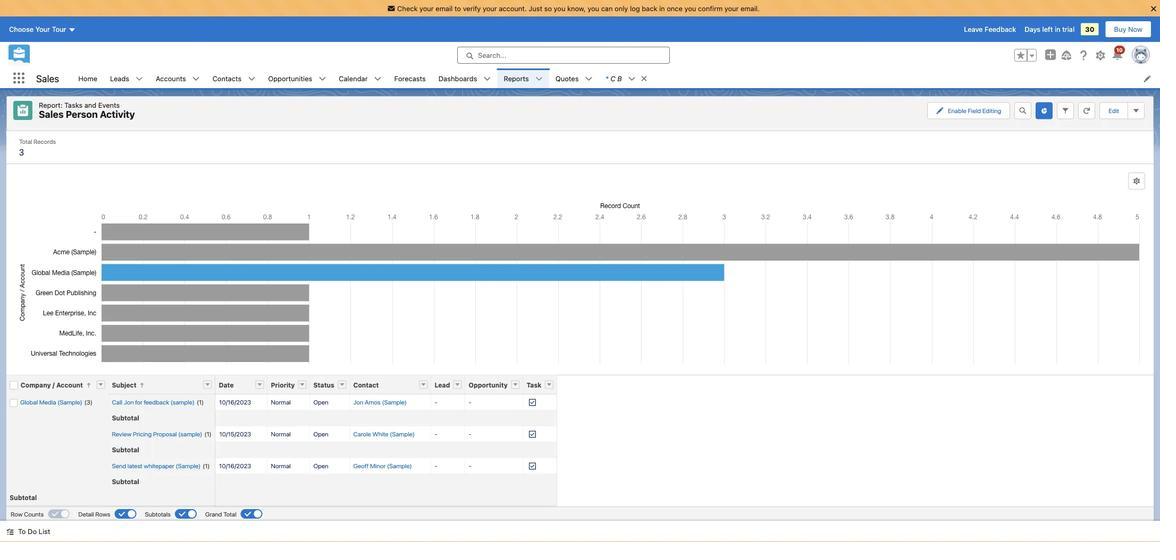 Task type: vqa. For each thing, say whether or not it's contained in the screenshot.
GROUP
yes



Task type: describe. For each thing, give the bounding box(es) containing it.
list
[[39, 528, 50, 536]]

2 you from the left
[[588, 4, 599, 12]]

leave feedback link
[[964, 25, 1016, 33]]

account.
[[499, 4, 527, 12]]

know,
[[567, 4, 586, 12]]

contacts list item
[[206, 69, 262, 88]]

so
[[544, 4, 552, 12]]

log
[[630, 4, 640, 12]]

*
[[605, 74, 608, 82]]

to do list button
[[0, 522, 57, 543]]

c
[[611, 74, 615, 82]]

choose your tour
[[9, 25, 66, 33]]

home
[[78, 74, 97, 82]]

opportunities link
[[262, 69, 319, 88]]

accounts link
[[149, 69, 192, 88]]

30
[[1085, 25, 1094, 33]]

1 your from the left
[[420, 4, 434, 12]]

3 you from the left
[[685, 4, 696, 12]]

calendar list item
[[332, 69, 388, 88]]

to do list
[[18, 528, 50, 536]]

reports list item
[[497, 69, 549, 88]]

list containing home
[[72, 69, 1160, 88]]

dashboards
[[439, 74, 477, 82]]

text default image for contacts
[[248, 75, 255, 83]]

forecasts
[[394, 74, 426, 82]]

reports
[[504, 74, 529, 82]]

buy now button
[[1105, 21, 1152, 38]]

2 your from the left
[[483, 4, 497, 12]]

do
[[28, 528, 37, 536]]

dashboards link
[[432, 69, 484, 88]]

search... button
[[457, 47, 670, 64]]

choose your tour button
[[9, 21, 76, 38]]

b
[[617, 74, 622, 82]]

accounts
[[156, 74, 186, 82]]

just
[[529, 4, 542, 12]]

leads link
[[104, 69, 136, 88]]

3 your from the left
[[725, 4, 739, 12]]

text default image for quotes
[[585, 75, 593, 83]]

contacts
[[212, 74, 242, 82]]

10 button
[[1111, 46, 1125, 62]]

your
[[35, 25, 50, 33]]

trial
[[1062, 25, 1075, 33]]

calendar link
[[332, 69, 374, 88]]

check your email to verify your account. just so you know, you can only log back in once you confirm your email.
[[397, 4, 760, 12]]

leads
[[110, 74, 129, 82]]

opportunities
[[268, 74, 312, 82]]

text default image for reports
[[535, 75, 543, 83]]

sales
[[36, 73, 59, 84]]

check
[[397, 4, 418, 12]]

list item containing *
[[599, 69, 653, 88]]

to
[[455, 4, 461, 12]]

once
[[667, 4, 683, 12]]

quotes link
[[549, 69, 585, 88]]

opportunities list item
[[262, 69, 332, 88]]



Task type: locate. For each thing, give the bounding box(es) containing it.
2 text default image from the left
[[192, 75, 200, 83]]

your left email
[[420, 4, 434, 12]]

text default image right leads
[[136, 75, 143, 83]]

you
[[554, 4, 565, 12], [588, 4, 599, 12], [685, 4, 696, 12]]

10
[[1116, 47, 1123, 53]]

4 text default image from the left
[[319, 75, 326, 83]]

dashboards list item
[[432, 69, 497, 88]]

calendar
[[339, 74, 368, 82]]

days left in trial
[[1025, 25, 1075, 33]]

only
[[615, 4, 628, 12]]

home link
[[72, 69, 104, 88]]

verify
[[463, 4, 481, 12]]

forecasts link
[[388, 69, 432, 88]]

quotes
[[555, 74, 579, 82]]

1 horizontal spatial in
[[1055, 25, 1061, 33]]

text default image right accounts
[[192, 75, 200, 83]]

1 vertical spatial in
[[1055, 25, 1061, 33]]

buy
[[1114, 25, 1126, 33]]

text default image inside dashboards list item
[[484, 75, 491, 83]]

0 horizontal spatial your
[[420, 4, 434, 12]]

feedback
[[985, 25, 1016, 33]]

accounts list item
[[149, 69, 206, 88]]

quotes list item
[[549, 69, 599, 88]]

* c b
[[605, 74, 622, 82]]

1 horizontal spatial your
[[483, 4, 497, 12]]

text default image
[[640, 75, 648, 82], [374, 75, 382, 83], [484, 75, 491, 83], [535, 75, 543, 83], [628, 75, 636, 83], [6, 529, 14, 536]]

in
[[659, 4, 665, 12], [1055, 25, 1061, 33]]

you left can
[[588, 4, 599, 12]]

2 horizontal spatial your
[[725, 4, 739, 12]]

back
[[642, 4, 657, 12]]

list
[[72, 69, 1160, 88]]

5 text default image from the left
[[585, 75, 593, 83]]

days
[[1025, 25, 1040, 33]]

your
[[420, 4, 434, 12], [483, 4, 497, 12], [725, 4, 739, 12]]

can
[[601, 4, 613, 12]]

text default image inside "leads" list item
[[136, 75, 143, 83]]

text default image for calendar
[[374, 75, 382, 83]]

text default image inside quotes list item
[[585, 75, 593, 83]]

reports link
[[497, 69, 535, 88]]

text default image for *
[[628, 75, 636, 83]]

email.
[[741, 4, 760, 12]]

text default image for leads
[[136, 75, 143, 83]]

text default image for accounts
[[192, 75, 200, 83]]

email
[[436, 4, 453, 12]]

3 text default image from the left
[[248, 75, 255, 83]]

left
[[1042, 25, 1053, 33]]

your right verify
[[483, 4, 497, 12]]

group
[[1014, 49, 1037, 62]]

1 text default image from the left
[[136, 75, 143, 83]]

text default image right contacts
[[248, 75, 255, 83]]

text default image inside opportunities list item
[[319, 75, 326, 83]]

buy now
[[1114, 25, 1143, 33]]

you right once
[[685, 4, 696, 12]]

to
[[18, 528, 26, 536]]

text default image inside the to do list button
[[6, 529, 14, 536]]

search...
[[478, 51, 506, 59]]

text default image inside calendar list item
[[374, 75, 382, 83]]

list item
[[599, 69, 653, 88]]

in right 'left'
[[1055, 25, 1061, 33]]

0 horizontal spatial you
[[554, 4, 565, 12]]

confirm
[[698, 4, 723, 12]]

leave feedback
[[964, 25, 1016, 33]]

text default image
[[136, 75, 143, 83], [192, 75, 200, 83], [248, 75, 255, 83], [319, 75, 326, 83], [585, 75, 593, 83]]

now
[[1128, 25, 1143, 33]]

in right the back on the right top of the page
[[659, 4, 665, 12]]

0 vertical spatial in
[[659, 4, 665, 12]]

your left the email.
[[725, 4, 739, 12]]

1 horizontal spatial you
[[588, 4, 599, 12]]

you right so
[[554, 4, 565, 12]]

text default image for opportunities
[[319, 75, 326, 83]]

text default image for dashboards
[[484, 75, 491, 83]]

choose
[[9, 25, 34, 33]]

text default image inside 'reports' list item
[[535, 75, 543, 83]]

1 you from the left
[[554, 4, 565, 12]]

text default image inside contacts list item
[[248, 75, 255, 83]]

tour
[[52, 25, 66, 33]]

contacts link
[[206, 69, 248, 88]]

text default image left *
[[585, 75, 593, 83]]

2 horizontal spatial you
[[685, 4, 696, 12]]

leave
[[964, 25, 983, 33]]

leads list item
[[104, 69, 149, 88]]

text default image left the calendar link
[[319, 75, 326, 83]]

text default image inside accounts list item
[[192, 75, 200, 83]]

0 horizontal spatial in
[[659, 4, 665, 12]]



